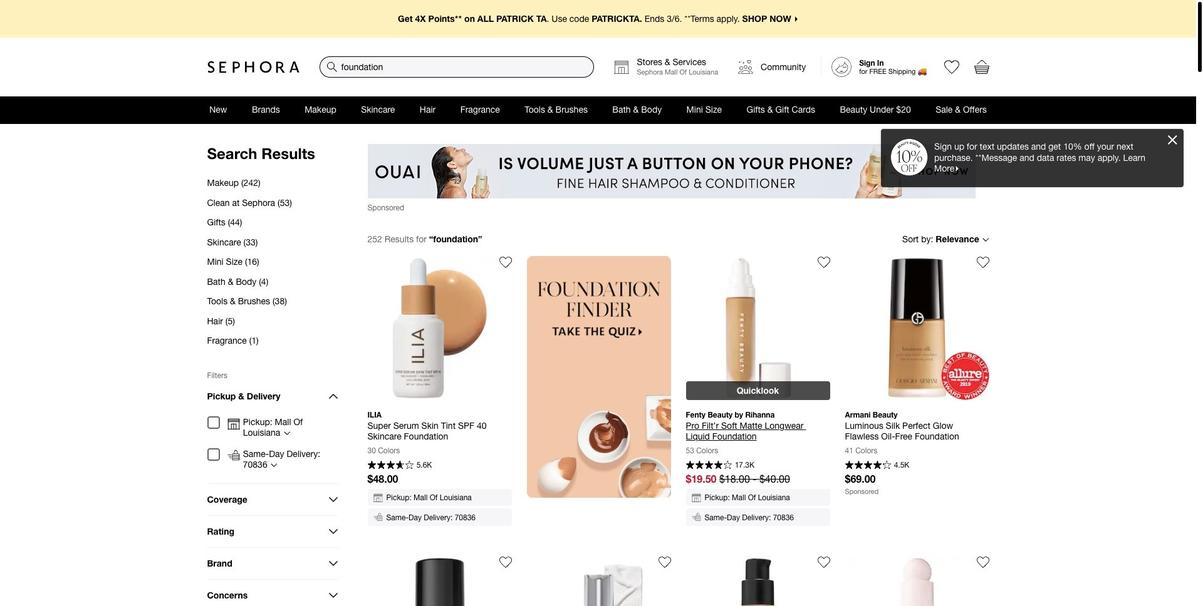 Task type: vqa. For each thing, say whether or not it's contained in the screenshot.
- for $3.00
no



Task type: locate. For each thing, give the bounding box(es) containing it.
1 4 stars element from the left
[[686, 461, 732, 471]]

4 stars element for 17.3k reviews element
[[686, 461, 732, 471]]

2 4 stars element from the left
[[845, 461, 891, 471]]

4 stars element
[[686, 461, 732, 471], [845, 461, 891, 471]]

rare beauty by selena gomez - liquid touch weightless foundation image
[[845, 556, 989, 607]]

4 stars element for the '4.5k reviews' element
[[845, 461, 891, 471]]

section
[[0, 0, 1196, 607]]

0 horizontal spatial 4 stars element
[[686, 461, 732, 471]]

sign in to love rare beauty by selena gomez - liquid touch weightless foundation image
[[977, 556, 989, 569]]

1 horizontal spatial 4 stars element
[[845, 461, 891, 471]]

sign in to love sephora collection - best skin ever liquid foundation image
[[818, 556, 830, 569]]

None search field
[[319, 56, 594, 78]]

sign in to love fenty beauty by rihanna - pro filt'r soft matte longwear liquid foundation image
[[818, 257, 830, 269]]

too faced - born this way natural finish longwear liquid foundation image
[[368, 556, 512, 607]]

4 stars element left 17.3k reviews element
[[686, 461, 732, 471]]

sign in to love ilia - super serum skin tint spf 40 skincare foundation image
[[499, 257, 512, 269]]

foundation finder | take the quiz > image
[[527, 257, 671, 498]]

image de bannière avec contenu sponsorisé image
[[368, 144, 975, 199]]

4 stars element left the '4.5k reviews' element
[[845, 461, 891, 471]]

sign in to love too faced - born this way natural finish longwear liquid foundation image
[[499, 556, 512, 569]]

None field
[[319, 56, 594, 78]]

sign in to love armani beauty - luminous silk perfect glow flawless oil-free foundation image
[[977, 257, 989, 269]]

17.3k reviews element
[[735, 462, 755, 469]]

sephora collection - best skin ever liquid foundation image
[[686, 556, 830, 607]]

armani beauty - luminous silk perfect glow flawless oil-free foundation image
[[845, 257, 989, 401]]

ilia - super serum skin tint spf 40 skincare foundation image
[[368, 257, 512, 401]]



Task type: describe. For each thing, give the bounding box(es) containing it.
haus labs by lady gaga - triclone skin tech medium coverage foundation with fermented arnica image
[[527, 556, 671, 607]]

Search search field
[[320, 57, 594, 77]]

go to basket image
[[974, 60, 989, 75]]

4.5k reviews element
[[894, 462, 910, 469]]

fenty beauty by rihanna - pro filt'r soft matte longwear liquid foundation image
[[686, 257, 830, 401]]

3.5 stars element
[[368, 461, 414, 471]]

close message image
[[1168, 135, 1178, 145]]

5.6k reviews element
[[417, 462, 432, 469]]

sign in to love haus labs by lady gaga - triclone skin tech medium coverage foundation with fermented arnica image
[[658, 556, 671, 569]]

sephora homepage image
[[207, 61, 299, 73]]



